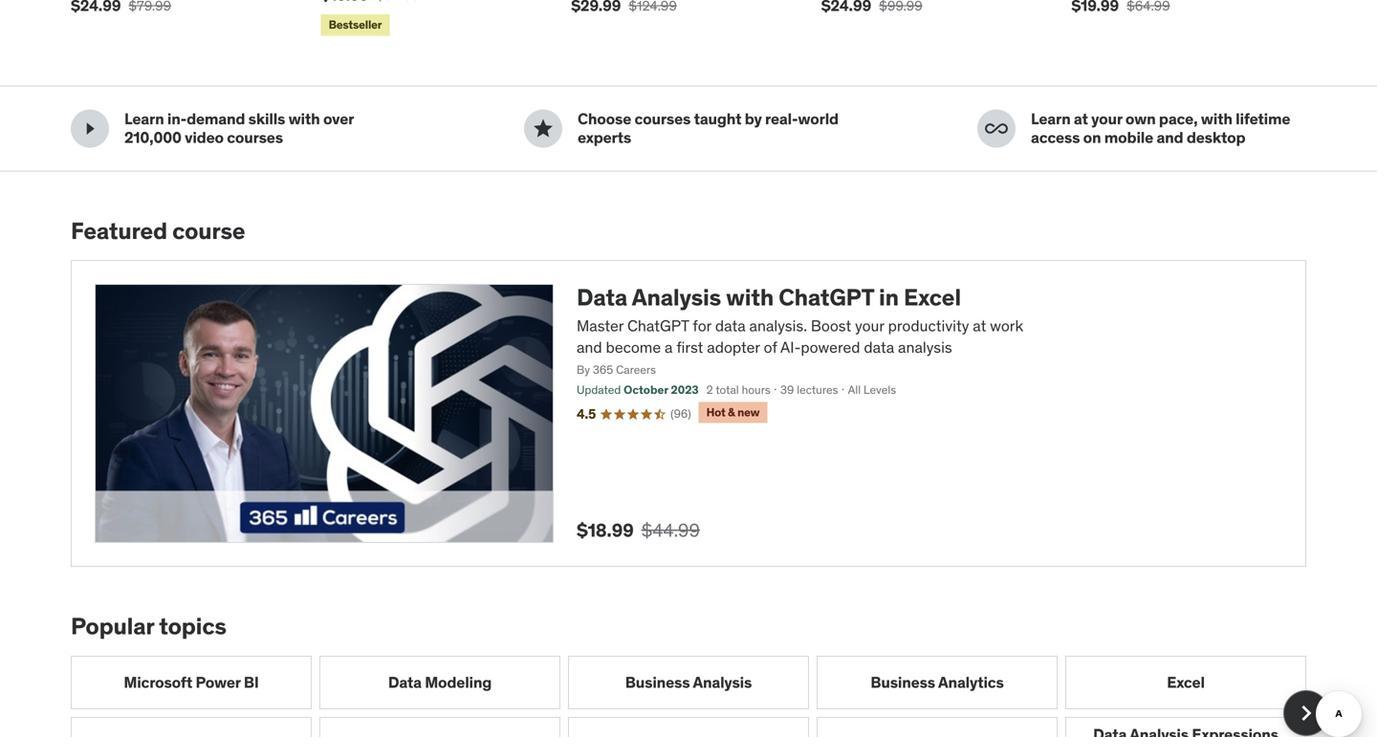 Task type: describe. For each thing, give the bounding box(es) containing it.
analytics
[[938, 673, 1004, 693]]

boost
[[811, 316, 852, 336]]

powered
[[801, 338, 861, 357]]

365
[[593, 363, 613, 378]]

business analysis
[[625, 673, 752, 693]]

analysis
[[898, 338, 953, 357]]

real-
[[765, 109, 798, 129]]

&
[[728, 405, 735, 420]]

$18.99
[[577, 519, 634, 542]]

analysis for data
[[632, 283, 721, 312]]

business analytics
[[871, 673, 1004, 693]]

1 vertical spatial data
[[864, 338, 895, 357]]

pace,
[[1159, 109, 1198, 129]]

popular
[[71, 612, 154, 641]]

data analysis with chatgpt in excel master chatgpt for data analysis. boost your productivity at work and become a first adopter of ai-powered data analysis by 365 careers
[[577, 283, 1024, 378]]

analysis for business
[[693, 673, 752, 693]]

master
[[577, 316, 624, 336]]

with inside learn in-demand skills with over 210,000 video courses
[[289, 109, 320, 129]]

bi
[[244, 673, 259, 693]]

(96)
[[671, 406, 691, 421]]

0 vertical spatial data
[[715, 316, 746, 336]]

39
[[781, 383, 794, 398]]

4.5
[[577, 406, 596, 423]]

and inside data analysis with chatgpt in excel master chatgpt for data analysis. boost your productivity at work and become a first adopter of ai-powered data analysis by 365 careers
[[577, 338, 602, 357]]

a
[[665, 338, 673, 357]]

learn for learn at your own pace, with lifetime access on mobile and desktop
[[1031, 109, 1071, 129]]

with inside learn at your own pace, with lifetime access on mobile and desktop
[[1201, 109, 1233, 129]]

learn for learn in-demand skills with over 210,000 video courses
[[124, 109, 164, 129]]

lectures
[[797, 383, 838, 398]]

hours
[[742, 383, 771, 398]]

your inside data analysis with chatgpt in excel master chatgpt for data analysis. boost your productivity at work and become a first adopter of ai-powered data analysis by 365 careers
[[855, 316, 885, 336]]

careers
[[616, 363, 656, 378]]

ai-
[[781, 338, 801, 357]]

medium image
[[532, 117, 555, 140]]

with inside data analysis with chatgpt in excel master chatgpt for data analysis. boost your productivity at work and become a first adopter of ai-powered data analysis by 365 careers
[[726, 283, 774, 312]]

data modeling link
[[320, 656, 561, 710]]

new
[[738, 405, 760, 420]]

total
[[716, 383, 739, 398]]

featured
[[71, 217, 167, 245]]

experts
[[578, 128, 631, 147]]

your inside learn at your own pace, with lifetime access on mobile and desktop
[[1092, 109, 1123, 129]]

39 lectures
[[781, 383, 838, 398]]

2
[[707, 383, 713, 398]]

medium image for learn in-demand skills with over 210,000 video courses
[[78, 117, 101, 140]]

carousel element
[[71, 656, 1330, 738]]

mobile
[[1105, 128, 1154, 147]]

for
[[693, 316, 712, 336]]

data modeling
[[388, 673, 492, 693]]

on
[[1084, 128, 1102, 147]]

adopter
[[707, 338, 760, 357]]

microsoft power bi
[[124, 673, 259, 693]]

data for analysis
[[577, 283, 628, 312]]

0 vertical spatial chatgpt
[[779, 283, 874, 312]]

updated
[[577, 383, 621, 398]]

2023
[[671, 383, 699, 398]]

demand
[[187, 109, 245, 129]]

lifetime
[[1236, 109, 1291, 129]]



Task type: vqa. For each thing, say whether or not it's contained in the screenshot.
Udemy
no



Task type: locate. For each thing, give the bounding box(es) containing it.
0 horizontal spatial business
[[625, 673, 690, 693]]

skills
[[248, 109, 285, 129]]

data for modeling
[[388, 673, 422, 693]]

with up 'analysis.'
[[726, 283, 774, 312]]

0 horizontal spatial data
[[715, 316, 746, 336]]

business
[[625, 673, 690, 693], [871, 673, 936, 693]]

data up levels
[[864, 338, 895, 357]]

courses left taught
[[635, 109, 691, 129]]

in
[[879, 283, 899, 312]]

1 vertical spatial and
[[577, 338, 602, 357]]

all
[[848, 383, 861, 398]]

1 horizontal spatial your
[[1092, 109, 1123, 129]]

choose
[[578, 109, 632, 129]]

1 horizontal spatial chatgpt
[[779, 283, 874, 312]]

1 vertical spatial analysis
[[693, 673, 752, 693]]

medium image for learn at your own pace, with lifetime access on mobile and desktop
[[985, 117, 1008, 140]]

business analysis link
[[568, 656, 809, 710]]

learn at your own pace, with lifetime access on mobile and desktop
[[1031, 109, 1291, 147]]

microsoft
[[124, 673, 192, 693]]

1 business from the left
[[625, 673, 690, 693]]

0 vertical spatial your
[[1092, 109, 1123, 129]]

$18.99 $44.99
[[577, 519, 700, 542]]

levels
[[864, 383, 896, 398]]

0 horizontal spatial with
[[289, 109, 320, 129]]

chatgpt up boost
[[779, 283, 874, 312]]

2 learn from the left
[[1031, 109, 1071, 129]]

courses inside the choose courses taught by real-world experts
[[635, 109, 691, 129]]

0 horizontal spatial courses
[[227, 128, 283, 147]]

of
[[764, 338, 777, 357]]

learn inside learn in-demand skills with over 210,000 video courses
[[124, 109, 164, 129]]

2 total hours
[[707, 383, 771, 398]]

at left mobile
[[1074, 109, 1088, 129]]

2 business from the left
[[871, 673, 936, 693]]

0 vertical spatial at
[[1074, 109, 1088, 129]]

data
[[715, 316, 746, 336], [864, 338, 895, 357]]

1 vertical spatial chatgpt
[[628, 316, 689, 336]]

hot
[[707, 405, 726, 420]]

at left work
[[973, 316, 987, 336]]

by
[[745, 109, 762, 129]]

analysis
[[632, 283, 721, 312], [693, 673, 752, 693]]

choose courses taught by real-world experts
[[578, 109, 839, 147]]

learn inside learn at your own pace, with lifetime access on mobile and desktop
[[1031, 109, 1071, 129]]

data inside carousel element
[[388, 673, 422, 693]]

course
[[172, 217, 245, 245]]

data left modeling
[[388, 673, 422, 693]]

business for business analytics
[[871, 673, 936, 693]]

0 horizontal spatial your
[[855, 316, 885, 336]]

1 learn from the left
[[124, 109, 164, 129]]

and inside learn at your own pace, with lifetime access on mobile and desktop
[[1157, 128, 1184, 147]]

excel link
[[1066, 656, 1307, 710]]

medium image left access
[[985, 117, 1008, 140]]

2 medium image from the left
[[985, 117, 1008, 140]]

your down in
[[855, 316, 885, 336]]

business for business analysis
[[625, 673, 690, 693]]

in-
[[167, 109, 187, 129]]

1 vertical spatial your
[[855, 316, 885, 336]]

1 horizontal spatial data
[[864, 338, 895, 357]]

excel inside data analysis with chatgpt in excel master chatgpt for data analysis. boost your productivity at work and become a first adopter of ai-powered data analysis by 365 careers
[[904, 283, 961, 312]]

0 horizontal spatial at
[[973, 316, 987, 336]]

medium image left 210,000
[[78, 117, 101, 140]]

1 vertical spatial data
[[388, 673, 422, 693]]

1 horizontal spatial business
[[871, 673, 936, 693]]

october
[[624, 383, 669, 398]]

and up by on the left of page
[[577, 338, 602, 357]]

excel inside carousel element
[[1167, 673, 1205, 693]]

power
[[196, 673, 241, 693]]

chatgpt up a
[[628, 316, 689, 336]]

hot & new
[[707, 405, 760, 420]]

at
[[1074, 109, 1088, 129], [973, 316, 987, 336]]

data inside data analysis with chatgpt in excel master chatgpt for data analysis. boost your productivity at work and become a first adopter of ai-powered data analysis by 365 careers
[[577, 283, 628, 312]]

1 horizontal spatial data
[[577, 283, 628, 312]]

0 horizontal spatial learn
[[124, 109, 164, 129]]

popular topics
[[71, 612, 226, 641]]

0 vertical spatial analysis
[[632, 283, 721, 312]]

analysis.
[[750, 316, 807, 336]]

with left over
[[289, 109, 320, 129]]

$44.99
[[642, 519, 700, 542]]

become
[[606, 338, 661, 357]]

medium image
[[78, 117, 101, 140], [985, 117, 1008, 140]]

1 horizontal spatial at
[[1074, 109, 1088, 129]]

access
[[1031, 128, 1080, 147]]

210,000
[[124, 128, 182, 147]]

1 medium image from the left
[[78, 117, 101, 140]]

1 horizontal spatial learn
[[1031, 109, 1071, 129]]

by
[[577, 363, 590, 378]]

excel
[[904, 283, 961, 312], [1167, 673, 1205, 693]]

data up master
[[577, 283, 628, 312]]

courses inside learn in-demand skills with over 210,000 video courses
[[227, 128, 283, 147]]

1 horizontal spatial and
[[1157, 128, 1184, 147]]

0 horizontal spatial medium image
[[78, 117, 101, 140]]

0 vertical spatial and
[[1157, 128, 1184, 147]]

updated october 2023
[[577, 383, 699, 398]]

over
[[323, 109, 354, 129]]

and
[[1157, 128, 1184, 147], [577, 338, 602, 357]]

productivity
[[888, 316, 969, 336]]

0 horizontal spatial data
[[388, 673, 422, 693]]

2 horizontal spatial with
[[1201, 109, 1233, 129]]

courses right video
[[227, 128, 283, 147]]

taught
[[694, 109, 742, 129]]

with right pace,
[[1201, 109, 1233, 129]]

0 horizontal spatial chatgpt
[[628, 316, 689, 336]]

1 vertical spatial at
[[973, 316, 987, 336]]

analysis inside carousel element
[[693, 673, 752, 693]]

chatgpt
[[779, 283, 874, 312], [628, 316, 689, 336]]

next image
[[1292, 699, 1322, 729]]

with
[[289, 109, 320, 129], [1201, 109, 1233, 129], [726, 283, 774, 312]]

learn
[[124, 109, 164, 129], [1031, 109, 1071, 129]]

0 vertical spatial data
[[577, 283, 628, 312]]

desktop
[[1187, 128, 1246, 147]]

work
[[990, 316, 1024, 336]]

courses
[[635, 109, 691, 129], [227, 128, 283, 147]]

1 vertical spatial excel
[[1167, 673, 1205, 693]]

learn left on
[[1031, 109, 1071, 129]]

modeling
[[425, 673, 492, 693]]

1 horizontal spatial excel
[[1167, 673, 1205, 693]]

0 horizontal spatial and
[[577, 338, 602, 357]]

0 vertical spatial excel
[[904, 283, 961, 312]]

world
[[798, 109, 839, 129]]

microsoft power bi link
[[71, 656, 312, 710]]

analysis inside data analysis with chatgpt in excel master chatgpt for data analysis. boost your productivity at work and become a first adopter of ai-powered data analysis by 365 careers
[[632, 283, 721, 312]]

video
[[185, 128, 224, 147]]

business analytics link
[[817, 656, 1058, 710]]

at inside learn at your own pace, with lifetime access on mobile and desktop
[[1074, 109, 1088, 129]]

learn in-demand skills with over 210,000 video courses
[[124, 109, 354, 147]]

own
[[1126, 109, 1156, 129]]

data up the adopter
[[715, 316, 746, 336]]

1 horizontal spatial courses
[[635, 109, 691, 129]]

at inside data analysis with chatgpt in excel master chatgpt for data analysis. boost your productivity at work and become a first adopter of ai-powered data analysis by 365 careers
[[973, 316, 987, 336]]

topics
[[159, 612, 226, 641]]

data
[[577, 283, 628, 312], [388, 673, 422, 693]]

your left own
[[1092, 109, 1123, 129]]

learn left in-
[[124, 109, 164, 129]]

1 horizontal spatial with
[[726, 283, 774, 312]]

and right own
[[1157, 128, 1184, 147]]

all levels
[[848, 383, 896, 398]]

0 horizontal spatial excel
[[904, 283, 961, 312]]

featured course
[[71, 217, 245, 245]]

1 horizontal spatial medium image
[[985, 117, 1008, 140]]

your
[[1092, 109, 1123, 129], [855, 316, 885, 336]]

first
[[677, 338, 704, 357]]



